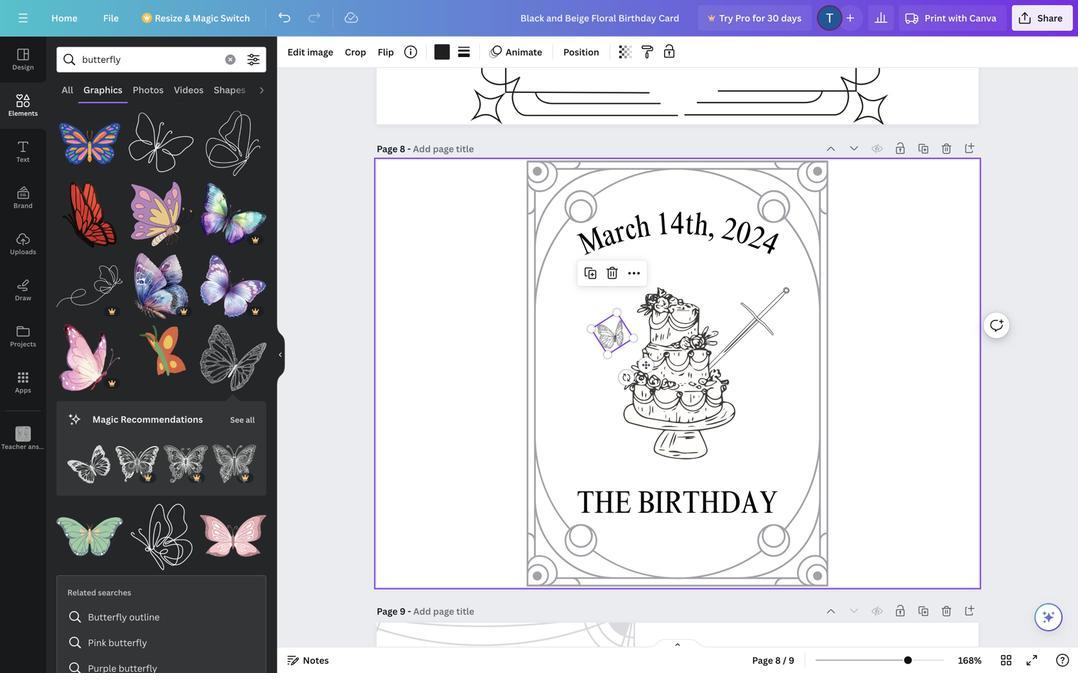 Task type: vqa. For each thing, say whether or not it's contained in the screenshot.
"be" to the top
no



Task type: locate. For each thing, give the bounding box(es) containing it.
animate
[[506, 46, 542, 58]]

page left page title text box
[[377, 606, 398, 618]]

0 horizontal spatial 8
[[400, 143, 405, 155]]

9 inside "button"
[[789, 655, 794, 667]]

#231f20 image
[[434, 44, 450, 60]]

share
[[1038, 12, 1063, 24]]

file button
[[93, 5, 129, 31]]

purple butterfly insect image
[[200, 253, 266, 320]]

Page title text field
[[413, 605, 476, 618]]

0 vertical spatial page
[[377, 143, 398, 155]]

2 vertical spatial page
[[752, 655, 773, 667]]

0 vertical spatial -
[[407, 143, 411, 155]]

1 vertical spatial 8
[[775, 655, 781, 667]]

blue butterfly, watercolor illustration image
[[128, 38, 195, 105]]

1 horizontal spatial 8
[[775, 655, 781, 667]]

8
[[400, 143, 405, 155], [775, 655, 781, 667]]

shapes
[[214, 84, 246, 96]]

magic left 'recommendations'
[[92, 413, 118, 426]]

0 horizontal spatial magic
[[92, 413, 118, 426]]

8 for /
[[775, 655, 781, 667]]

0 horizontal spatial 9
[[400, 606, 406, 618]]

canva assistant image
[[1041, 610, 1056, 626]]

main menu bar
[[0, 0, 1078, 37]]

page
[[377, 143, 398, 155], [377, 606, 398, 618], [752, 655, 773, 667]]

elements
[[8, 109, 38, 118]]

related searches
[[67, 588, 131, 598]]

1 horizontal spatial 9
[[789, 655, 794, 667]]

related
[[67, 588, 96, 598]]

-
[[407, 143, 411, 155], [408, 606, 411, 618]]

hide image
[[277, 324, 285, 386]]

uploads button
[[0, 221, 46, 268]]

magic
[[193, 12, 218, 24], [92, 413, 118, 426]]

the
[[577, 491, 632, 522]]

#231f20 image
[[434, 44, 450, 60]]

try pro for 30 days
[[719, 12, 801, 24]]

magic right &
[[193, 12, 218, 24]]

8 inside "button"
[[775, 655, 781, 667]]

notes button
[[282, 651, 334, 671]]

- for page 9 -
[[408, 606, 411, 618]]

butterfly watercolor illustration image
[[200, 182, 266, 248]]

1 vertical spatial magic
[[92, 413, 118, 426]]

brand
[[13, 201, 33, 210]]

with
[[948, 12, 967, 24]]

9 left page title text box
[[400, 606, 406, 618]]

image
[[307, 46, 333, 58]]

all button
[[56, 78, 78, 102]]

group
[[128, 38, 195, 105], [200, 38, 266, 105], [56, 102, 123, 176], [128, 102, 195, 176], [200, 102, 266, 176], [128, 174, 195, 248], [56, 182, 123, 248], [200, 182, 266, 248], [56, 245, 123, 320], [128, 245, 195, 320], [200, 245, 266, 320], [56, 317, 123, 391], [128, 317, 195, 391], [200, 317, 266, 391], [67, 435, 110, 486], [115, 435, 159, 486], [164, 435, 207, 486], [213, 435, 256, 486], [128, 496, 195, 571], [56, 504, 123, 571], [200, 504, 266, 571]]

1 vertical spatial -
[[408, 606, 411, 618]]

page left /
[[752, 655, 773, 667]]

butterfly
[[108, 637, 147, 649]]

page 8 -
[[377, 143, 413, 155]]

- left page title text box
[[408, 606, 411, 618]]

resize & magic switch
[[155, 12, 250, 24]]

canva
[[969, 12, 996, 24]]

1 horizontal spatial magic
[[193, 12, 218, 24]]

page 9 -
[[377, 606, 413, 618]]

;
[[22, 444, 24, 451]]

pink butterfly button
[[62, 630, 261, 656]]

all
[[62, 84, 73, 96]]

1 vertical spatial 9
[[789, 655, 794, 667]]

text
[[16, 155, 30, 164]]

- left page title text field
[[407, 143, 411, 155]]

1 vertical spatial page
[[377, 606, 398, 618]]

9
[[400, 606, 406, 618], [789, 655, 794, 667]]

adorable pink pastel butterfly image
[[200, 504, 266, 571]]

0 vertical spatial 8
[[400, 143, 405, 155]]

position
[[563, 46, 599, 58]]

file
[[103, 12, 119, 24]]

8 for -
[[400, 143, 405, 155]]

graphics button
[[78, 78, 128, 102]]

8 left page title text field
[[400, 143, 405, 155]]

9 right /
[[789, 655, 794, 667]]

page left page title text field
[[377, 143, 398, 155]]

resize & magic switch button
[[134, 5, 260, 31]]

0 vertical spatial 9
[[400, 606, 406, 618]]

8 left /
[[775, 655, 781, 667]]

magic inside button
[[193, 12, 218, 24]]

for
[[752, 12, 765, 24]]

0 vertical spatial magic
[[193, 12, 218, 24]]

flip
[[378, 46, 394, 58]]

Search elements search field
[[82, 47, 218, 72]]

audio button
[[251, 78, 287, 102]]

searches
[[98, 588, 131, 598]]



Task type: describe. For each thing, give the bounding box(es) containing it.
see all
[[230, 415, 255, 425]]

crop
[[345, 46, 366, 58]]

graphics
[[83, 84, 122, 96]]

page for page 8
[[377, 143, 398, 155]]

page 8 / 9 button
[[747, 651, 800, 671]]

related searches list
[[62, 605, 261, 674]]

butterfly outline button
[[62, 605, 261, 630]]

keys
[[52, 443, 67, 451]]

design button
[[0, 37, 46, 83]]

page for page 9
[[377, 606, 398, 618]]

168% button
[[949, 651, 991, 671]]

design
[[12, 63, 34, 72]]

pro
[[735, 12, 750, 24]]

flying butterflies illustration image
[[200, 38, 266, 105]]

- for page 8 -
[[407, 143, 411, 155]]

side panel tab list
[[0, 37, 67, 463]]

edit image
[[287, 46, 333, 58]]

photos button
[[128, 78, 169, 102]]

videos
[[174, 84, 204, 96]]

home
[[51, 12, 77, 24]]

animate button
[[485, 42, 547, 62]]

the birthday
[[577, 491, 778, 522]]

30
[[767, 12, 779, 24]]

edit image button
[[282, 42, 338, 62]]

birthday
[[638, 491, 778, 522]]

print with canva button
[[899, 5, 1007, 31]]

photos
[[133, 84, 164, 96]]

watercolor butterfly image
[[128, 253, 195, 320]]

page inside "button"
[[752, 655, 773, 667]]

butterfly outline
[[88, 611, 160, 624]]

switch
[[221, 12, 250, 24]]

magic recommendations
[[92, 413, 203, 426]]

apps button
[[0, 360, 46, 406]]

print with canva
[[925, 12, 996, 24]]

spring season element image
[[56, 504, 123, 571]]

Design title text field
[[510, 5, 693, 31]]

&
[[184, 12, 190, 24]]

pink butterfly
[[88, 637, 147, 649]]

show pages image
[[647, 639, 708, 649]]

page 8 / 9
[[752, 655, 794, 667]]

Page title text field
[[413, 142, 475, 155]]

flip button
[[373, 42, 399, 62]]

answer
[[28, 443, 51, 451]]

butterfly
[[88, 611, 127, 624]]

teacher
[[1, 443, 26, 451]]

see all button
[[229, 407, 256, 432]]

videos button
[[169, 78, 209, 102]]

recommendations
[[121, 413, 203, 426]]

share button
[[1012, 5, 1073, 31]]

home link
[[41, 5, 88, 31]]

projects button
[[0, 314, 46, 360]]

try pro for 30 days button
[[698, 5, 812, 31]]

pink
[[88, 637, 106, 649]]

shapes button
[[209, 78, 251, 102]]

position button
[[558, 42, 604, 62]]

crop button
[[340, 42, 371, 62]]

projects
[[10, 340, 36, 349]]

resize
[[155, 12, 182, 24]]

brand button
[[0, 175, 46, 221]]

apps
[[15, 386, 31, 395]]

days
[[781, 12, 801, 24]]

all
[[246, 415, 255, 425]]

uploads
[[10, 248, 36, 256]]

teacher answer keys
[[1, 443, 67, 451]]

notes
[[303, 655, 329, 667]]

pink butterfly watercolor illustration image
[[56, 325, 123, 391]]

text button
[[0, 129, 46, 175]]

try
[[719, 12, 733, 24]]

elements button
[[0, 83, 46, 129]]

audio
[[256, 84, 282, 96]]

edit
[[287, 46, 305, 58]]

3d gen z red butterfly image
[[56, 182, 123, 248]]

outline
[[129, 611, 160, 624]]

168%
[[958, 655, 982, 667]]

print
[[925, 12, 946, 24]]

purple butterfly illustration image
[[128, 182, 195, 248]]

see
[[230, 415, 244, 425]]

draw
[[15, 294, 31, 303]]

/
[[783, 655, 787, 667]]

draw button
[[0, 268, 46, 314]]



